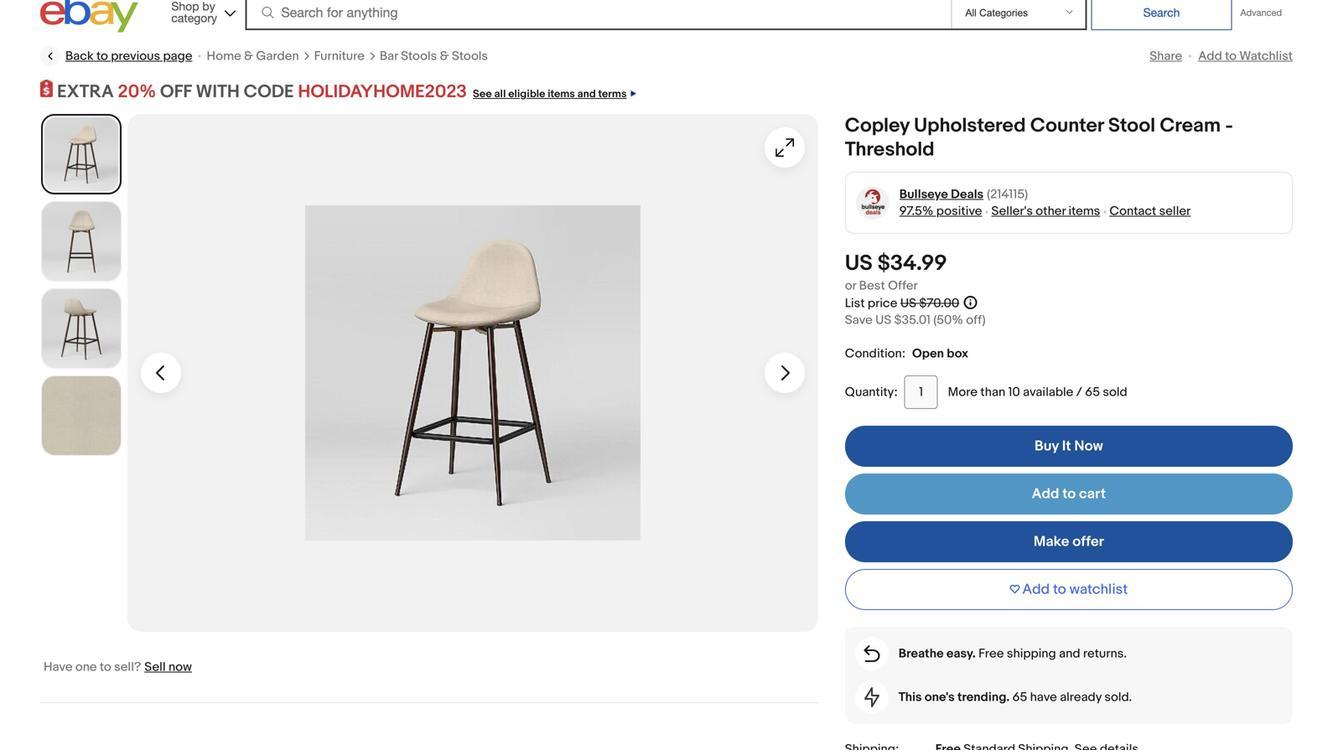 Task type: vqa. For each thing, say whether or not it's contained in the screenshot.
Bar Stools & Stools link
yes



Task type: describe. For each thing, give the bounding box(es) containing it.
bullseye deals image
[[856, 186, 890, 220]]

make
[[1034, 534, 1070, 551]]

this one's trending. 65 have already sold.
[[899, 690, 1132, 706]]

and for returns.
[[1059, 647, 1081, 662]]

(214115)
[[987, 187, 1028, 202]]

holidayhome2023
[[298, 81, 467, 103]]

contact
[[1110, 204, 1157, 219]]

than
[[981, 385, 1006, 400]]

back to previous page link
[[40, 46, 192, 66]]

cream
[[1160, 114, 1221, 138]]

picture 4 of 4 image
[[42, 377, 121, 456]]

buy
[[1035, 438, 1059, 456]]

garden
[[256, 49, 299, 64]]

add for add to watchlist
[[1023, 581, 1050, 599]]

this
[[899, 690, 922, 706]]

sold.
[[1105, 690, 1132, 706]]

by
[[202, 0, 215, 13]]

off
[[160, 81, 192, 103]]

upholstered
[[914, 114, 1026, 138]]

off)
[[966, 313, 986, 328]]

offer
[[1073, 534, 1105, 551]]

quantity:
[[845, 385, 898, 400]]

Search for anything text field
[[248, 0, 948, 29]]

share button
[[1150, 49, 1183, 64]]

add to watchlist
[[1023, 581, 1128, 599]]

shop
[[171, 0, 199, 13]]

have
[[44, 660, 73, 675]]

breathe easy. free shipping and returns.
[[899, 647, 1127, 662]]

price
[[868, 296, 898, 311]]

condition:
[[845, 347, 906, 362]]

easy.
[[947, 647, 976, 662]]

positive
[[937, 204, 983, 219]]

extra
[[57, 81, 114, 103]]

threshold
[[845, 138, 935, 162]]

open
[[913, 346, 944, 362]]

to for watchlist
[[1053, 581, 1067, 599]]

1 horizontal spatial 65
[[1086, 385, 1100, 400]]

sold
[[1103, 385, 1128, 400]]

add for add to cart
[[1032, 486, 1060, 503]]

page
[[163, 49, 192, 64]]

code
[[244, 81, 294, 103]]

stool
[[1109, 114, 1156, 138]]

list price us $70.00
[[845, 296, 960, 311]]

or
[[845, 279, 857, 294]]

us $34.99
[[845, 251, 948, 277]]

to for watchlist
[[1226, 49, 1237, 64]]

& inside home & garden link
[[244, 49, 253, 64]]

bar
[[380, 49, 398, 64]]

now
[[169, 660, 192, 675]]

category
[[171, 11, 217, 25]]

counter
[[1031, 114, 1104, 138]]

add to cart link
[[845, 474, 1293, 515]]

add to watchlist button
[[845, 570, 1293, 611]]

-
[[1226, 114, 1234, 138]]

offer
[[888, 279, 918, 294]]

back
[[65, 49, 94, 64]]

have one to sell? sell now
[[44, 660, 192, 675]]

sell
[[145, 660, 166, 675]]

shop by category
[[171, 0, 217, 25]]

previous
[[111, 49, 160, 64]]

buy it now
[[1035, 438, 1104, 456]]

furniture link
[[314, 48, 365, 65]]

& inside bar stools & stools link
[[440, 49, 449, 64]]

contact seller link
[[1110, 204, 1191, 219]]

see all eligible items and terms
[[473, 88, 627, 101]]

back to previous page
[[65, 49, 192, 64]]

bar stools & stools link
[[380, 48, 488, 65]]

save
[[845, 313, 873, 328]]

eligible
[[508, 88, 545, 101]]



Task type: locate. For each thing, give the bounding box(es) containing it.
1 horizontal spatial us
[[876, 313, 892, 328]]

share
[[1150, 49, 1183, 64]]

20%
[[118, 81, 156, 103]]

1 vertical spatial us
[[901, 296, 917, 311]]

items
[[548, 88, 575, 101], [1069, 204, 1101, 219]]

shipping
[[1007, 647, 1057, 662]]

0 vertical spatial items
[[548, 88, 575, 101]]

seller
[[1160, 204, 1191, 219]]

box
[[947, 346, 969, 362]]

0 horizontal spatial 65
[[1013, 690, 1028, 706]]

picture 3 of 4 image
[[42, 289, 121, 368]]

us
[[845, 251, 873, 277], [901, 296, 917, 311], [876, 313, 892, 328]]

0 vertical spatial add
[[1199, 49, 1223, 64]]

advanced link
[[1233, 0, 1291, 29]]

with details__icon image for breathe
[[864, 646, 880, 663]]

2 with details__icon image from the top
[[865, 688, 880, 708]]

1 vertical spatial items
[[1069, 204, 1101, 219]]

seller's other items
[[992, 204, 1101, 219]]

0 vertical spatial with details__icon image
[[864, 646, 880, 663]]

to inside button
[[1053, 581, 1067, 599]]

0 vertical spatial 65
[[1086, 385, 1100, 400]]

picture 1 of 4 image
[[43, 116, 120, 193]]

1 vertical spatial add
[[1032, 486, 1060, 503]]

with details__icon image
[[864, 646, 880, 663], [865, 688, 880, 708]]

seller's other items link
[[992, 204, 1101, 219]]

buy it now link
[[845, 426, 1293, 467]]

1 vertical spatial and
[[1059, 647, 1081, 662]]

1 with details__icon image from the top
[[864, 646, 880, 663]]

0 horizontal spatial us
[[845, 251, 873, 277]]

(50%
[[934, 313, 964, 328]]

2 horizontal spatial us
[[901, 296, 917, 311]]

items right eligible
[[548, 88, 575, 101]]

make offer
[[1034, 534, 1105, 551]]

available
[[1023, 385, 1074, 400]]

now
[[1075, 438, 1104, 456]]

more than 10 available / 65 sold
[[948, 385, 1128, 400]]

& right home
[[244, 49, 253, 64]]

and left terms
[[578, 88, 596, 101]]

1 horizontal spatial items
[[1069, 204, 1101, 219]]

home & garden
[[207, 49, 299, 64]]

see all eligible items and terms link
[[467, 81, 636, 103]]

add to watchlist
[[1199, 49, 1293, 64]]

advanced
[[1241, 7, 1282, 18]]

bullseye deals (214115)
[[900, 187, 1028, 202]]

$34.99
[[878, 251, 948, 277]]

stools up see in the left of the page
[[452, 49, 488, 64]]

bullseye
[[900, 187, 949, 202]]

free
[[979, 647, 1004, 662]]

10
[[1009, 385, 1021, 400]]

with details__icon image left breathe
[[864, 646, 880, 663]]

contact seller
[[1110, 204, 1191, 219]]

copley upholstered counter stool cream - threshold - picture 1 of 4 image
[[127, 114, 818, 632]]

us down price
[[876, 313, 892, 328]]

to for cart
[[1063, 486, 1076, 503]]

sell now link
[[145, 660, 192, 675]]

see
[[473, 88, 492, 101]]

to for previous
[[96, 49, 108, 64]]

and left returns.
[[1059, 647, 1081, 662]]

with details__icon image for this
[[865, 688, 880, 708]]

add to cart
[[1032, 486, 1106, 503]]

0 horizontal spatial &
[[244, 49, 253, 64]]

0 vertical spatial and
[[578, 88, 596, 101]]

other
[[1036, 204, 1066, 219]]

cart
[[1079, 486, 1106, 503]]

1 horizontal spatial and
[[1059, 647, 1081, 662]]

65
[[1086, 385, 1100, 400], [1013, 690, 1028, 706]]

copley upholstered counter stool cream - threshold
[[845, 114, 1234, 162]]

1 vertical spatial 65
[[1013, 690, 1028, 706]]

2 vertical spatial us
[[876, 313, 892, 328]]

add right share
[[1199, 49, 1223, 64]]

us up "or"
[[845, 251, 873, 277]]

Quantity: text field
[[905, 376, 938, 409]]

1 stools from the left
[[401, 49, 437, 64]]

65 left have
[[1013, 690, 1028, 706]]

add for add to watchlist
[[1199, 49, 1223, 64]]

0 vertical spatial us
[[845, 251, 873, 277]]

shop by category button
[[164, 0, 239, 29]]

1 horizontal spatial &
[[440, 49, 449, 64]]

2 vertical spatial add
[[1023, 581, 1050, 599]]

best
[[859, 279, 886, 294]]

65 right /
[[1086, 385, 1100, 400]]

furniture
[[314, 49, 365, 64]]

0 horizontal spatial stools
[[401, 49, 437, 64]]

have
[[1031, 690, 1058, 706]]

1 horizontal spatial stools
[[452, 49, 488, 64]]

copley
[[845, 114, 910, 138]]

watchlist
[[1070, 581, 1128, 599]]

0 horizontal spatial items
[[548, 88, 575, 101]]

add down make
[[1023, 581, 1050, 599]]

and for terms
[[578, 88, 596, 101]]

seller's
[[992, 204, 1033, 219]]

/
[[1077, 385, 1083, 400]]

bullseye deals link
[[900, 186, 984, 203]]

one's
[[925, 690, 955, 706]]

stools right bar
[[401, 49, 437, 64]]

to
[[96, 49, 108, 64], [1226, 49, 1237, 64], [1063, 486, 1076, 503], [1053, 581, 1067, 599], [100, 660, 111, 675]]

bar stools & stools
[[380, 49, 488, 64]]

us up the $35.01
[[901, 296, 917, 311]]

sell?
[[114, 660, 141, 675]]

1 & from the left
[[244, 49, 253, 64]]

2 & from the left
[[440, 49, 449, 64]]

trending.
[[958, 690, 1010, 706]]

2 stools from the left
[[452, 49, 488, 64]]

97.5% positive
[[900, 204, 983, 219]]

returns.
[[1084, 647, 1127, 662]]

save us $35.01 (50% off)
[[845, 313, 986, 328]]

or best offer
[[845, 279, 918, 294]]

and
[[578, 88, 596, 101], [1059, 647, 1081, 662]]

add inside button
[[1023, 581, 1050, 599]]

& right bar
[[440, 49, 449, 64]]

picture 2 of 4 image
[[42, 202, 121, 281]]

home & garden link
[[207, 48, 299, 65]]

breathe
[[899, 647, 944, 662]]

97.5%
[[900, 204, 934, 219]]

it
[[1063, 438, 1072, 456]]

condition: open box
[[845, 346, 969, 362]]

97.5% positive link
[[900, 204, 983, 219]]

all
[[494, 88, 506, 101]]

already
[[1060, 690, 1102, 706]]

1 vertical spatial with details__icon image
[[865, 688, 880, 708]]

deals
[[951, 187, 984, 202]]

add left cart
[[1032, 486, 1060, 503]]

0 horizontal spatial and
[[578, 88, 596, 101]]

None submit
[[1092, 0, 1233, 30]]

items right other
[[1069, 204, 1101, 219]]

$35.01
[[895, 313, 931, 328]]

with
[[196, 81, 240, 103]]

watchlist
[[1240, 49, 1293, 64]]

terms
[[598, 88, 627, 101]]

with details__icon image left this
[[865, 688, 880, 708]]

one
[[75, 660, 97, 675]]



